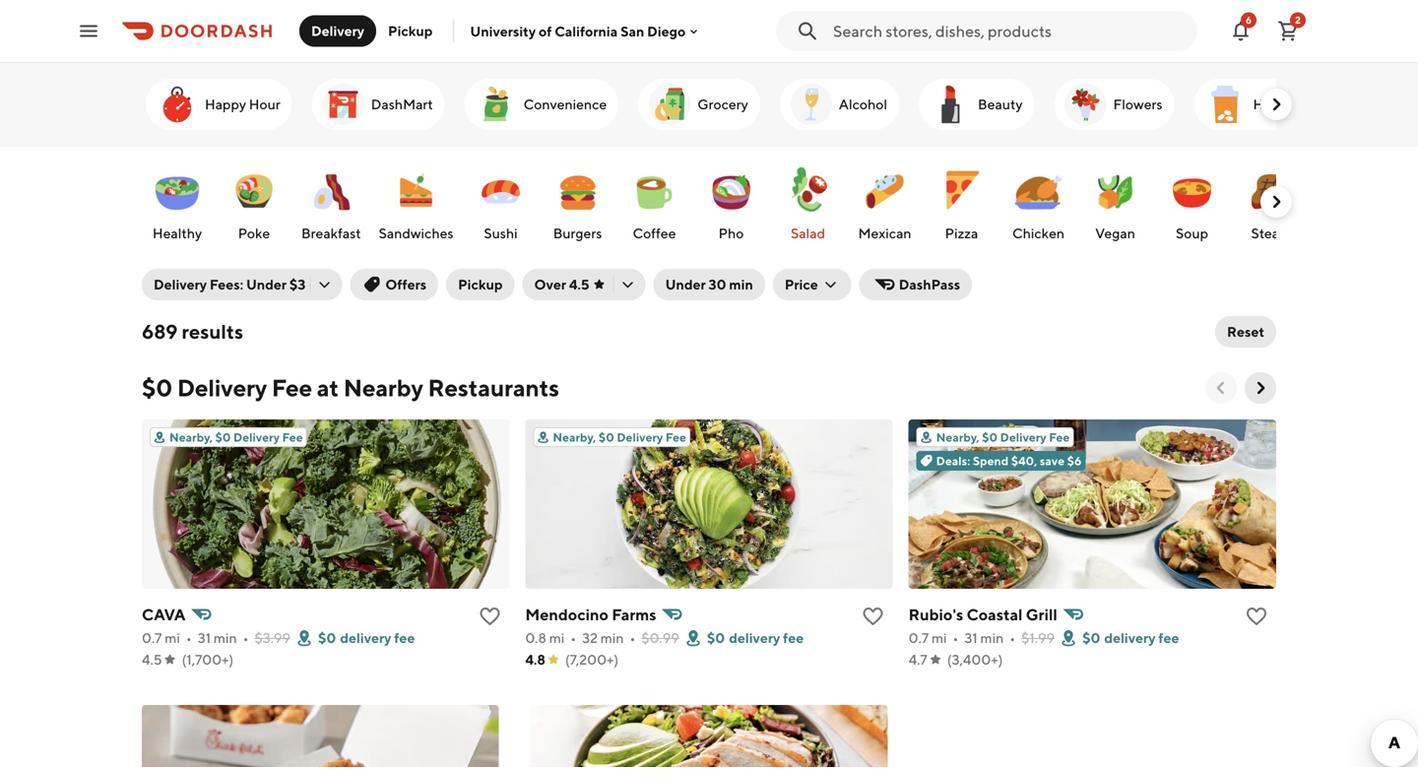 Task type: describe. For each thing, give the bounding box(es) containing it.
mendocino farms
[[525, 605, 657, 624]]

mexican
[[859, 225, 912, 241]]

click to add this store to your saved list image for rubio's coastal grill
[[1245, 605, 1269, 629]]

1 • from the left
[[186, 630, 192, 646]]

delivery for rubio's coastal grill
[[1105, 630, 1156, 646]]

$0 delivery fee for cava
[[318, 630, 415, 646]]

sushi
[[484, 225, 518, 241]]

beauty image
[[927, 81, 974, 128]]

notification bell image
[[1230, 19, 1253, 43]]

2
[[1296, 14, 1301, 26]]

salad
[[791, 225, 826, 241]]

0.8 mi • 32 min •
[[525, 630, 636, 646]]

6
[[1246, 14, 1252, 26]]

over 4.5
[[534, 276, 590, 293]]

previous button of carousel image
[[1212, 378, 1231, 398]]

4.7
[[909, 652, 928, 668]]

coastal
[[967, 605, 1023, 624]]

rubio's
[[909, 605, 964, 624]]

Store search: begin typing to search for stores available on DoorDash text field
[[833, 20, 1186, 42]]

price
[[785, 276, 818, 293]]

pizza
[[945, 225, 979, 241]]

convenience link
[[465, 79, 619, 130]]

delivery inside delivery button
[[311, 23, 365, 39]]

min for cava
[[214, 630, 237, 646]]

0 horizontal spatial pickup button
[[376, 15, 445, 47]]

30
[[709, 276, 727, 293]]

pho
[[719, 225, 744, 241]]

click to add this store to your saved list image
[[862, 605, 885, 629]]

sandwiches
[[379, 225, 454, 241]]

0.7 mi • 31 min • for cava
[[142, 630, 249, 646]]

dashmart image
[[320, 81, 367, 128]]

fee for mendocino
[[783, 630, 804, 646]]

0.7 mi • 31 min • for rubio's coastal grill
[[909, 630, 1016, 646]]

health link
[[1195, 79, 1308, 130]]

dashpass button
[[860, 269, 972, 300]]

3 nearby, $0 delivery fee from the left
[[937, 431, 1070, 444]]

price button
[[773, 269, 852, 300]]

4.8
[[525, 652, 546, 668]]

1 horizontal spatial pickup
[[458, 276, 503, 293]]

reset
[[1228, 324, 1265, 340]]

rubio's coastal grill
[[909, 605, 1058, 624]]

nearby, $0 delivery fee for mendocino farms
[[553, 431, 687, 444]]

$40,
[[1012, 454, 1038, 468]]

mi for cava
[[165, 630, 180, 646]]

chicken
[[1013, 225, 1065, 241]]

fees:
[[210, 276, 243, 293]]

$0 delivery fee for rubio's coastal grill
[[1083, 630, 1180, 646]]

flowers link
[[1055, 79, 1175, 130]]

$0 delivery fee at nearby restaurants
[[142, 374, 559, 402]]

$6
[[1068, 454, 1082, 468]]

burgers
[[553, 225, 602, 241]]

$3.99
[[255, 630, 291, 646]]

nearby, $0 delivery fee for cava
[[169, 431, 303, 444]]

deals: spend $40, save $6
[[937, 454, 1082, 468]]

vegan
[[1096, 225, 1136, 241]]

convenience
[[524, 96, 607, 112]]

happy hour
[[205, 96, 281, 112]]

2 button
[[1269, 11, 1308, 51]]

university
[[470, 23, 536, 39]]

3 nearby, from the left
[[937, 431, 980, 444]]

nearby, for mendocino farms
[[553, 431, 596, 444]]

min for mendocino farms
[[601, 630, 624, 646]]

min inside button
[[729, 276, 754, 293]]

min for rubio's coastal grill
[[981, 630, 1004, 646]]

over
[[534, 276, 566, 293]]

farms
[[612, 605, 657, 624]]

1 fee from the left
[[394, 630, 415, 646]]

689
[[142, 320, 178, 343]]

dashpass
[[899, 276, 961, 293]]

under 30 min button
[[654, 269, 765, 300]]

delivery for mendocino farms
[[729, 630, 781, 646]]

offers
[[386, 276, 427, 293]]

0.7 for rubio's coastal grill
[[909, 630, 929, 646]]

over 4.5 button
[[523, 269, 646, 300]]

dashmart
[[371, 96, 433, 112]]

happy
[[205, 96, 246, 112]]

1 vertical spatial 4.5
[[142, 652, 162, 668]]

(1,700+)
[[182, 652, 234, 668]]

next button of carousel image
[[1267, 192, 1287, 212]]

0 vertical spatial next button of carousel image
[[1267, 95, 1287, 114]]

2 • from the left
[[243, 630, 249, 646]]

cava
[[142, 605, 186, 624]]

poke
[[238, 225, 270, 241]]

convenience image
[[473, 81, 520, 128]]

mi for rubio's coastal grill
[[932, 630, 947, 646]]

5 • from the left
[[953, 630, 959, 646]]

4.5 inside button
[[569, 276, 590, 293]]

click to add this store to your saved list image for cava
[[478, 605, 502, 629]]

0.7 for cava
[[142, 630, 162, 646]]

beauty link
[[919, 79, 1035, 130]]



Task type: vqa. For each thing, say whether or not it's contained in the screenshot.
Health
yes



Task type: locate. For each thing, give the bounding box(es) containing it.
1 horizontal spatial pickup button
[[446, 269, 515, 300]]

under left $3
[[246, 276, 287, 293]]

0.8
[[525, 630, 547, 646]]

spend
[[973, 454, 1009, 468]]

alcohol image
[[788, 81, 835, 128]]

pickup button up dashmart
[[376, 15, 445, 47]]

1 horizontal spatial 0.7 mi • 31 min •
[[909, 630, 1016, 646]]

1 horizontal spatial under
[[666, 276, 706, 293]]

0 horizontal spatial fee
[[394, 630, 415, 646]]

2 horizontal spatial $0 delivery fee
[[1083, 630, 1180, 646]]

1 vertical spatial next button of carousel image
[[1251, 378, 1271, 398]]

4.5 down the cava
[[142, 652, 162, 668]]

deals:
[[937, 454, 971, 468]]

2 $0 delivery fee from the left
[[707, 630, 804, 646]]

0 vertical spatial pickup button
[[376, 15, 445, 47]]

pickup down sushi
[[458, 276, 503, 293]]

mi right 0.8
[[549, 630, 565, 646]]

0 vertical spatial 4.5
[[569, 276, 590, 293]]

university of california san diego
[[470, 23, 686, 39]]

• left $3.99
[[243, 630, 249, 646]]

0 horizontal spatial under
[[246, 276, 287, 293]]

click to add this store to your saved list image
[[478, 605, 502, 629], [1245, 605, 1269, 629]]

min
[[729, 276, 754, 293], [214, 630, 237, 646], [601, 630, 624, 646], [981, 630, 1004, 646]]

1 horizontal spatial click to add this store to your saved list image
[[1245, 605, 1269, 629]]

university of california san diego button
[[470, 23, 702, 39]]

31
[[198, 630, 211, 646], [965, 630, 978, 646]]

restaurants
[[428, 374, 559, 402]]

• left $1.99
[[1010, 630, 1016, 646]]

0 horizontal spatial delivery
[[340, 630, 392, 646]]

fee
[[394, 630, 415, 646], [783, 630, 804, 646], [1159, 630, 1180, 646]]

under left 30
[[666, 276, 706, 293]]

2 0.7 mi • 31 min • from the left
[[909, 630, 1016, 646]]

pickup button
[[376, 15, 445, 47], [446, 269, 515, 300]]

dashmart link
[[312, 79, 445, 130]]

0 horizontal spatial click to add this store to your saved list image
[[478, 605, 502, 629]]

1 vertical spatial pickup button
[[446, 269, 515, 300]]

nearby,
[[169, 431, 213, 444], [553, 431, 596, 444], [937, 431, 980, 444]]

happy hour link
[[146, 79, 292, 130]]

mi for mendocino farms
[[549, 630, 565, 646]]

1 horizontal spatial 4.5
[[569, 276, 590, 293]]

save
[[1040, 454, 1065, 468]]

1 horizontal spatial delivery
[[729, 630, 781, 646]]

1 vertical spatial pickup
[[458, 276, 503, 293]]

3 items, open order cart image
[[1277, 19, 1300, 43]]

0 horizontal spatial nearby,
[[169, 431, 213, 444]]

mi
[[165, 630, 180, 646], [549, 630, 565, 646], [932, 630, 947, 646]]

689 results
[[142, 320, 243, 343]]

fee
[[272, 374, 312, 402], [282, 431, 303, 444], [666, 431, 687, 444], [1049, 431, 1070, 444]]

flowers image
[[1062, 81, 1110, 128]]

1 0.7 from the left
[[142, 630, 162, 646]]

delivery
[[340, 630, 392, 646], [729, 630, 781, 646], [1105, 630, 1156, 646]]

2 horizontal spatial nearby, $0 delivery fee
[[937, 431, 1070, 444]]

4.5 right over on the top
[[569, 276, 590, 293]]

2 click to add this store to your saved list image from the left
[[1245, 605, 1269, 629]]

2 fee from the left
[[783, 630, 804, 646]]

open menu image
[[77, 19, 100, 43]]

6 • from the left
[[1010, 630, 1016, 646]]

1 31 from the left
[[198, 630, 211, 646]]

next button of carousel image right previous button of carousel 'icon'
[[1251, 378, 1271, 398]]

$3
[[290, 276, 306, 293]]

0 horizontal spatial $0 delivery fee
[[318, 630, 415, 646]]

delivery for cava
[[340, 630, 392, 646]]

nearby, for cava
[[169, 431, 213, 444]]

nearby
[[344, 374, 423, 402]]

at
[[317, 374, 339, 402]]

1 delivery from the left
[[340, 630, 392, 646]]

alcohol link
[[780, 79, 900, 130]]

grocery image
[[647, 81, 694, 128]]

health
[[1254, 96, 1296, 112]]

32
[[582, 630, 598, 646]]

3 $0 delivery fee from the left
[[1083, 630, 1180, 646]]

next button of carousel image right health image
[[1267, 95, 1287, 114]]

1 nearby, $0 delivery fee from the left
[[169, 431, 303, 444]]

• up (3,400+)
[[953, 630, 959, 646]]

• left 32
[[571, 630, 576, 646]]

0 horizontal spatial 31
[[198, 630, 211, 646]]

mi down the "rubio's"
[[932, 630, 947, 646]]

alcohol
[[839, 96, 888, 112]]

• down farms
[[630, 630, 636, 646]]

2 mi from the left
[[549, 630, 565, 646]]

1 under from the left
[[246, 276, 287, 293]]

• up (1,700+) at bottom
[[186, 630, 192, 646]]

31 for cava
[[198, 630, 211, 646]]

$0
[[142, 374, 173, 402], [215, 431, 231, 444], [599, 431, 615, 444], [982, 431, 998, 444], [318, 630, 336, 646], [707, 630, 725, 646], [1083, 630, 1101, 646]]

$0 delivery fee right $1.99
[[1083, 630, 1180, 646]]

1 horizontal spatial mi
[[549, 630, 565, 646]]

flowers
[[1114, 96, 1163, 112]]

2 horizontal spatial nearby,
[[937, 431, 980, 444]]

breakfast
[[301, 225, 361, 241]]

under inside button
[[666, 276, 706, 293]]

0.7 mi • 31 min • up (1,700+) at bottom
[[142, 630, 249, 646]]

delivery right $3.99
[[340, 630, 392, 646]]

(7,200+)
[[565, 652, 619, 668]]

31 for rubio's coastal grill
[[965, 630, 978, 646]]

3 delivery from the left
[[1105, 630, 1156, 646]]

pickup
[[388, 23, 433, 39], [458, 276, 503, 293]]

delivery fees: under $3
[[154, 276, 306, 293]]

offers button
[[350, 269, 439, 300]]

0 horizontal spatial 0.7 mi • 31 min •
[[142, 630, 249, 646]]

$0 delivery fee right $0.99
[[707, 630, 804, 646]]

of
[[539, 23, 552, 39]]

mi down the cava
[[165, 630, 180, 646]]

2 nearby, $0 delivery fee from the left
[[553, 431, 687, 444]]

3 fee from the left
[[1159, 630, 1180, 646]]

$1.99
[[1022, 630, 1055, 646]]

2 under from the left
[[666, 276, 706, 293]]

1 nearby, from the left
[[169, 431, 213, 444]]

$0 delivery fee for mendocino farms
[[707, 630, 804, 646]]

2 horizontal spatial delivery
[[1105, 630, 1156, 646]]

2 delivery from the left
[[729, 630, 781, 646]]

$0 delivery fee right $3.99
[[318, 630, 415, 646]]

health image
[[1202, 81, 1250, 128]]

diego
[[647, 23, 686, 39]]

under 30 min
[[666, 276, 754, 293]]

san
[[621, 23, 645, 39]]

0 vertical spatial pickup
[[388, 23, 433, 39]]

•
[[186, 630, 192, 646], [243, 630, 249, 646], [571, 630, 576, 646], [630, 630, 636, 646], [953, 630, 959, 646], [1010, 630, 1016, 646]]

delivery button
[[299, 15, 376, 47]]

0.7
[[142, 630, 162, 646], [909, 630, 929, 646]]

pickup right delivery button
[[388, 23, 433, 39]]

0 horizontal spatial 4.5
[[142, 652, 162, 668]]

min down coastal
[[981, 630, 1004, 646]]

soup
[[1176, 225, 1209, 241]]

2 horizontal spatial fee
[[1159, 630, 1180, 646]]

1 $0 delivery fee from the left
[[318, 630, 415, 646]]

4 • from the left
[[630, 630, 636, 646]]

1 horizontal spatial nearby, $0 delivery fee
[[553, 431, 687, 444]]

pickup button down sushi
[[446, 269, 515, 300]]

31 up (1,700+) at bottom
[[198, 630, 211, 646]]

(3,400+)
[[948, 652, 1003, 668]]

delivery
[[311, 23, 365, 39], [154, 276, 207, 293], [177, 374, 267, 402], [234, 431, 280, 444], [617, 431, 663, 444], [1001, 431, 1047, 444]]

delivery right $1.99
[[1105, 630, 1156, 646]]

1 0.7 mi • 31 min • from the left
[[142, 630, 249, 646]]

2 horizontal spatial mi
[[932, 630, 947, 646]]

delivery right $0.99
[[729, 630, 781, 646]]

hour
[[249, 96, 281, 112]]

2 0.7 from the left
[[909, 630, 929, 646]]

healthy
[[153, 225, 202, 241]]

california
[[555, 23, 618, 39]]

4.5
[[569, 276, 590, 293], [142, 652, 162, 668]]

1 horizontal spatial 31
[[965, 630, 978, 646]]

3 • from the left
[[571, 630, 576, 646]]

0 horizontal spatial 0.7
[[142, 630, 162, 646]]

0.7 mi • 31 min •
[[142, 630, 249, 646], [909, 630, 1016, 646]]

2 31 from the left
[[965, 630, 978, 646]]

grocery link
[[639, 79, 760, 130]]

31 up (3,400+)
[[965, 630, 978, 646]]

grill
[[1026, 605, 1058, 624]]

1 horizontal spatial $0 delivery fee
[[707, 630, 804, 646]]

0 horizontal spatial nearby, $0 delivery fee
[[169, 431, 303, 444]]

coffee
[[633, 225, 676, 241]]

1 mi from the left
[[165, 630, 180, 646]]

0.7 down the cava
[[142, 630, 162, 646]]

happy hour image
[[154, 81, 201, 128]]

0 horizontal spatial mi
[[165, 630, 180, 646]]

nearby, $0 delivery fee
[[169, 431, 303, 444], [553, 431, 687, 444], [937, 431, 1070, 444]]

1 horizontal spatial nearby,
[[553, 431, 596, 444]]

mendocino
[[525, 605, 609, 624]]

min right 32
[[601, 630, 624, 646]]

next button of carousel image
[[1267, 95, 1287, 114], [1251, 378, 1271, 398]]

2 nearby, from the left
[[553, 431, 596, 444]]

3 mi from the left
[[932, 630, 947, 646]]

beauty
[[978, 96, 1023, 112]]

min right 30
[[729, 276, 754, 293]]

under
[[246, 276, 287, 293], [666, 276, 706, 293]]

$0.99
[[642, 630, 680, 646]]

min up (1,700+) at bottom
[[214, 630, 237, 646]]

0.7 up 4.7
[[909, 630, 929, 646]]

reset button
[[1216, 316, 1277, 348]]

grocery
[[698, 96, 749, 112]]

0.7 mi • 31 min • up (3,400+)
[[909, 630, 1016, 646]]

1 horizontal spatial fee
[[783, 630, 804, 646]]

steak
[[1252, 225, 1287, 241]]

0 horizontal spatial pickup
[[388, 23, 433, 39]]

1 horizontal spatial 0.7
[[909, 630, 929, 646]]

1 click to add this store to your saved list image from the left
[[478, 605, 502, 629]]

fee for rubio's
[[1159, 630, 1180, 646]]

results
[[182, 320, 243, 343]]



